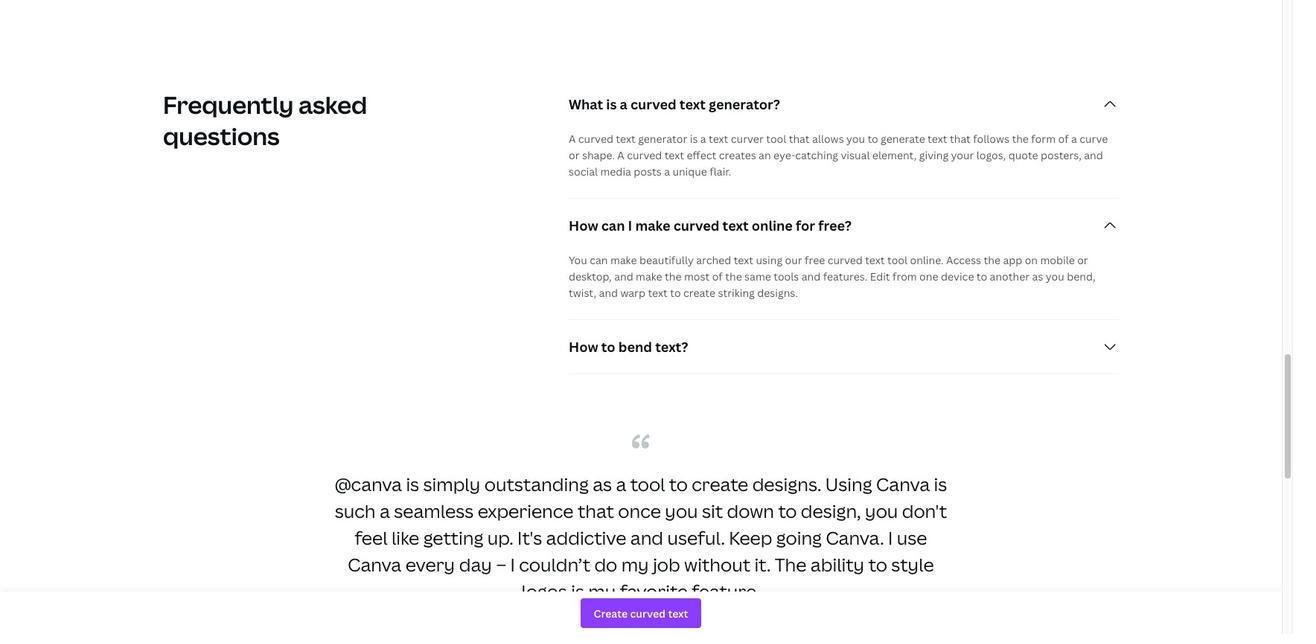 Task type: describe. For each thing, give the bounding box(es) containing it.
tool inside a curved text generator is a text curver tool that allows you to generate text that follows the form of a curve or shape. a curved text effect creates an eye-catching visual element, giving your logos, quote posters, and social media posts a unique flair.
[[767, 132, 787, 146]]

catching
[[796, 148, 839, 162]]

@canva
[[335, 472, 402, 497]]

logos
[[522, 580, 567, 604]]

simply
[[423, 472, 481, 497]]

2 vertical spatial i
[[511, 553, 515, 577]]

using
[[756, 253, 783, 267]]

can for i
[[602, 217, 625, 235]]

keep
[[729, 526, 773, 550]]

from
[[893, 270, 917, 284]]

app
[[1004, 253, 1023, 267]]

that inside @canva is simply outstanding as a tool to create designs. using canva is such a seamless experience that once you sit down to design, you don't feel like getting up. it's addictive and useful. keep going canva. i use canva every day – i couldn't do my job without it. the ability to style logos is my favorite feature.
[[578, 499, 614, 524]]

your
[[952, 148, 975, 162]]

an
[[759, 148, 771, 162]]

it.
[[755, 553, 771, 577]]

visual
[[841, 148, 870, 162]]

form
[[1032, 132, 1056, 146]]

bend,
[[1068, 270, 1096, 284]]

is inside dropdown button
[[607, 95, 617, 113]]

logos,
[[977, 148, 1007, 162]]

the left app
[[984, 253, 1001, 267]]

bend
[[619, 338, 653, 356]]

on
[[1025, 253, 1038, 267]]

questions
[[163, 120, 280, 152]]

every
[[406, 553, 455, 577]]

tool inside @canva is simply outstanding as a tool to create designs. using canva is such a seamless experience that once you sit down to design, you don't feel like getting up. it's addictive and useful. keep going canva. i use canva every day – i couldn't do my job without it. the ability to style logos is my favorite feature.
[[631, 472, 665, 497]]

getting
[[424, 526, 484, 550]]

text up effect
[[709, 132, 729, 146]]

seamless
[[394, 499, 474, 524]]

a up once
[[616, 472, 627, 497]]

eye-
[[774, 148, 796, 162]]

our
[[785, 253, 803, 267]]

going
[[777, 526, 822, 550]]

and inside @canva is simply outstanding as a tool to create designs. using canva is such a seamless experience that once you sit down to design, you don't feel like getting up. it's addictive and useful. keep going canva. i use canva every day – i couldn't do my job without it. the ability to style logos is my favorite feature.
[[631, 526, 664, 550]]

device
[[941, 270, 975, 284]]

like
[[392, 526, 420, 550]]

text inside what is a curved text generator? dropdown button
[[680, 95, 706, 113]]

one
[[920, 270, 939, 284]]

the up striking
[[726, 270, 742, 284]]

follows
[[974, 132, 1010, 146]]

creates
[[719, 148, 757, 162]]

using
[[826, 472, 873, 497]]

0 vertical spatial canva
[[877, 472, 930, 497]]

feature.
[[692, 580, 761, 604]]

is inside a curved text generator is a text curver tool that allows you to generate text that follows the form of a curve or shape. a curved text effect creates an eye-catching visual element, giving your logos, quote posters, and social media posts a unique flair.
[[690, 132, 698, 146]]

flair.
[[710, 165, 732, 179]]

tools
[[774, 270, 800, 284]]

a inside dropdown button
[[620, 95, 628, 113]]

–
[[496, 553, 507, 577]]

of inside a curved text generator is a text curver tool that allows you to generate text that follows the form of a curve or shape. a curved text effect creates an eye-catching visual element, giving your logos, quote posters, and social media posts a unique flair.
[[1059, 132, 1069, 146]]

0 vertical spatial a
[[569, 132, 576, 146]]

as inside 'you can make beautifully arched text using our free curved text tool online. access the app on mobile or desktop, and make the most of the same tools and features. edit from one device to another as you bend, twist, and warp text to create striking designs.'
[[1033, 270, 1044, 284]]

i inside dropdown button
[[628, 217, 633, 235]]

social
[[569, 165, 598, 179]]

curve
[[1080, 132, 1109, 146]]

most
[[685, 270, 710, 284]]

striking
[[718, 286, 755, 300]]

effect
[[687, 148, 717, 162]]

a left curve
[[1072, 132, 1078, 146]]

generator
[[638, 132, 688, 146]]

twist,
[[569, 286, 597, 300]]

element,
[[873, 148, 917, 162]]

the down beautifully
[[665, 270, 682, 284]]

you
[[569, 253, 588, 267]]

or inside a curved text generator is a text curver tool that allows you to generate text that follows the form of a curve or shape. a curved text effect creates an eye-catching visual element, giving your logos, quote posters, and social media posts a unique flair.
[[569, 148, 580, 162]]

the inside a curved text generator is a text curver tool that allows you to generate text that follows the form of a curve or shape. a curved text effect creates an eye-catching visual element, giving your logos, quote posters, and social media posts a unique flair.
[[1013, 132, 1029, 146]]

text down generator
[[665, 148, 685, 162]]

how can i make curved text online for free? button
[[569, 199, 1120, 253]]

is right logos
[[572, 580, 585, 604]]

outstanding
[[485, 472, 589, 497]]

job
[[653, 553, 681, 577]]

text up same
[[734, 253, 754, 267]]

to up the going
[[779, 499, 797, 524]]

features.
[[824, 270, 868, 284]]

text?
[[656, 338, 689, 356]]

what is a curved text generator? button
[[569, 77, 1120, 131]]

frequently asked questions
[[163, 89, 367, 152]]

use
[[897, 526, 928, 550]]

couldn't
[[519, 553, 591, 577]]

canva.
[[826, 526, 885, 550]]

access
[[947, 253, 982, 267]]

2 horizontal spatial i
[[889, 526, 893, 550]]

what is a curved text generator?
[[569, 95, 781, 113]]

desktop,
[[569, 270, 612, 284]]

day
[[459, 553, 492, 577]]

1 vertical spatial canva
[[348, 553, 402, 577]]

text up edit at right
[[866, 253, 885, 267]]

1 horizontal spatial that
[[789, 132, 810, 146]]

a right posts
[[665, 165, 670, 179]]

media
[[601, 165, 632, 179]]

and inside a curved text generator is a text curver tool that allows you to generate text that follows the form of a curve or shape. a curved text effect creates an eye-catching visual element, giving your logos, quote posters, and social media posts a unique flair.
[[1085, 148, 1104, 162]]

edit
[[871, 270, 891, 284]]

to up useful.
[[669, 472, 688, 497]]

curved inside 'you can make beautifully arched text using our free curved text tool online. access the app on mobile or desktop, and make the most of the same tools and features. edit from one device to another as you bend, twist, and warp text to create striking designs.'
[[828, 253, 863, 267]]

generator?
[[709, 95, 781, 113]]

tool inside 'you can make beautifully arched text using our free curved text tool online. access the app on mobile or desktop, and make the most of the same tools and features. edit from one device to another as you bend, twist, and warp text to create striking designs.'
[[888, 253, 908, 267]]

you inside a curved text generator is a text curver tool that allows you to generate text that follows the form of a curve or shape. a curved text effect creates an eye-catching visual element, giving your logos, quote posters, and social media posts a unique flair.
[[847, 132, 866, 146]]

feel
[[355, 526, 388, 550]]

giving
[[920, 148, 949, 162]]

free
[[805, 253, 826, 267]]

1 vertical spatial make
[[611, 253, 637, 267]]

experience
[[478, 499, 574, 524]]

can for make
[[590, 253, 608, 267]]

text right warp
[[648, 286, 668, 300]]

curver
[[731, 132, 764, 146]]



Task type: vqa. For each thing, say whether or not it's contained in the screenshot.
Most
yes



Task type: locate. For each thing, give the bounding box(es) containing it.
to inside a curved text generator is a text curver tool that allows you to generate text that follows the form of a curve or shape. a curved text effect creates an eye-catching visual element, giving your logos, quote posters, and social media posts a unique flair.
[[868, 132, 879, 146]]

1 vertical spatial create
[[692, 472, 749, 497]]

to right device
[[977, 270, 988, 284]]

a up effect
[[701, 132, 707, 146]]

2 horizontal spatial that
[[950, 132, 971, 146]]

as
[[1033, 270, 1044, 284], [593, 472, 612, 497]]

1 vertical spatial as
[[593, 472, 612, 497]]

a up media
[[618, 148, 625, 162]]

a right what
[[620, 95, 628, 113]]

make
[[636, 217, 671, 235], [611, 253, 637, 267], [636, 270, 663, 284]]

0 vertical spatial how
[[569, 217, 599, 235]]

designs. inside 'you can make beautifully arched text using our free curved text tool online. access the app on mobile or desktop, and make the most of the same tools and features. edit from one device to another as you bend, twist, and warp text to create striking designs.'
[[758, 286, 798, 300]]

curved up posts
[[627, 148, 662, 162]]

do
[[595, 553, 618, 577]]

0 vertical spatial of
[[1059, 132, 1069, 146]]

0 horizontal spatial of
[[713, 270, 723, 284]]

sit
[[702, 499, 723, 524]]

text left online
[[723, 217, 749, 235]]

2 horizontal spatial tool
[[888, 253, 908, 267]]

0 vertical spatial my
[[622, 553, 649, 577]]

addictive
[[546, 526, 627, 550]]

asked
[[299, 89, 367, 121]]

for
[[796, 217, 816, 235]]

quote
[[1009, 148, 1039, 162]]

as inside @canva is simply outstanding as a tool to create designs. using canva is such a seamless experience that once you sit down to design, you don't feel like getting up. it's addictive and useful. keep going canva. i use canva every day – i couldn't do my job without it. the ability to style logos is my favorite feature.
[[593, 472, 612, 497]]

or inside 'you can make beautifully arched text using our free curved text tool online. access the app on mobile or desktop, and make the most of the same tools and features. edit from one device to another as you bend, twist, and warp text to create striking designs.'
[[1078, 253, 1089, 267]]

to left bend
[[602, 338, 616, 356]]

to
[[868, 132, 879, 146], [977, 270, 988, 284], [671, 286, 681, 300], [602, 338, 616, 356], [669, 472, 688, 497], [779, 499, 797, 524], [869, 553, 888, 577]]

you up visual
[[847, 132, 866, 146]]

useful.
[[668, 526, 725, 550]]

another
[[990, 270, 1030, 284]]

create inside @canva is simply outstanding as a tool to create designs. using canva is such a seamless experience that once you sit down to design, you don't feel like getting up. it's addictive and useful. keep going canva. i use canva every day – i couldn't do my job without it. the ability to style logos is my favorite feature.
[[692, 472, 749, 497]]

tool up eye-
[[767, 132, 787, 146]]

1 horizontal spatial or
[[1078, 253, 1089, 267]]

canva
[[877, 472, 930, 497], [348, 553, 402, 577]]

as down on
[[1033, 270, 1044, 284]]

you up canva.
[[866, 499, 899, 524]]

can inside dropdown button
[[602, 217, 625, 235]]

up.
[[488, 526, 514, 550]]

and down once
[[631, 526, 664, 550]]

1 how from the top
[[569, 217, 599, 235]]

without
[[685, 553, 751, 577]]

tool up "from"
[[888, 253, 908, 267]]

how to bend text?
[[569, 338, 689, 356]]

once
[[618, 499, 661, 524]]

beautifully
[[640, 253, 694, 267]]

and down the desktop, on the top of page
[[599, 286, 618, 300]]

how inside how to bend text? dropdown button
[[569, 338, 599, 356]]

curved inside dropdown button
[[631, 95, 677, 113]]

of inside 'you can make beautifully arched text using our free curved text tool online. access the app on mobile or desktop, and make the most of the same tools and features. edit from one device to another as you bend, twist, and warp text to create striking designs.'
[[713, 270, 723, 284]]

design,
[[801, 499, 862, 524]]

designs. up "down"
[[753, 472, 822, 497]]

such
[[335, 499, 376, 524]]

2 vertical spatial tool
[[631, 472, 665, 497]]

1 vertical spatial or
[[1078, 253, 1089, 267]]

the up quote
[[1013, 132, 1029, 146]]

0 vertical spatial tool
[[767, 132, 787, 146]]

0 horizontal spatial i
[[511, 553, 515, 577]]

2 how from the top
[[569, 338, 599, 356]]

is
[[607, 95, 617, 113], [690, 132, 698, 146], [406, 472, 419, 497], [934, 472, 948, 497], [572, 580, 585, 604]]

can
[[602, 217, 625, 235], [590, 253, 608, 267]]

1 horizontal spatial my
[[622, 553, 649, 577]]

text up giving
[[928, 132, 948, 146]]

ability
[[811, 553, 865, 577]]

is up don't
[[934, 472, 948, 497]]

or up bend,
[[1078, 253, 1089, 267]]

the
[[775, 553, 807, 577]]

quotation mark image
[[632, 434, 650, 449]]

of up posters,
[[1059, 132, 1069, 146]]

shape.
[[582, 148, 615, 162]]

2 vertical spatial make
[[636, 270, 663, 284]]

it's
[[518, 526, 542, 550]]

text up generator
[[680, 95, 706, 113]]

0 vertical spatial can
[[602, 217, 625, 235]]

to up visual
[[868, 132, 879, 146]]

or up social
[[569, 148, 580, 162]]

can up the desktop, on the top of page
[[590, 253, 608, 267]]

0 vertical spatial designs.
[[758, 286, 798, 300]]

0 vertical spatial create
[[684, 286, 716, 300]]

is up seamless
[[406, 472, 419, 497]]

allows
[[813, 132, 844, 146]]

and down curve
[[1085, 148, 1104, 162]]

i left use
[[889, 526, 893, 550]]

curved up shape.
[[579, 132, 614, 146]]

create down most
[[684, 286, 716, 300]]

canva down feel at left bottom
[[348, 553, 402, 577]]

that up eye-
[[789, 132, 810, 146]]

and
[[1085, 148, 1104, 162], [615, 270, 634, 284], [802, 270, 821, 284], [599, 286, 618, 300], [631, 526, 664, 550]]

curved up the features. on the right top of the page
[[828, 253, 863, 267]]

unique
[[673, 165, 708, 179]]

0 horizontal spatial as
[[593, 472, 612, 497]]

text up media
[[616, 132, 636, 146]]

how left bend
[[569, 338, 599, 356]]

mobile
[[1041, 253, 1075, 267]]

to left 'style'
[[869, 553, 888, 577]]

i right the –
[[511, 553, 515, 577]]

free?
[[819, 217, 852, 235]]

1 vertical spatial my
[[589, 580, 616, 604]]

0 horizontal spatial tool
[[631, 472, 665, 497]]

1 horizontal spatial a
[[618, 148, 625, 162]]

designs.
[[758, 286, 798, 300], [753, 472, 822, 497]]

down
[[727, 499, 775, 524]]

can down media
[[602, 217, 625, 235]]

1 vertical spatial a
[[618, 148, 625, 162]]

tool up once
[[631, 472, 665, 497]]

what
[[569, 95, 603, 113]]

of down arched
[[713, 270, 723, 284]]

0 horizontal spatial a
[[569, 132, 576, 146]]

1 vertical spatial tool
[[888, 253, 908, 267]]

that up your
[[950, 132, 971, 146]]

my down the do
[[589, 580, 616, 604]]

canva up don't
[[877, 472, 930, 497]]

0 horizontal spatial my
[[589, 580, 616, 604]]

frequently
[[163, 89, 294, 121]]

as up addictive
[[593, 472, 612, 497]]

and down free
[[802, 270, 821, 284]]

same
[[745, 270, 772, 284]]

a
[[569, 132, 576, 146], [618, 148, 625, 162]]

a up social
[[569, 132, 576, 146]]

curved up arched
[[674, 217, 720, 235]]

1 horizontal spatial tool
[[767, 132, 787, 146]]

to down beautifully
[[671, 286, 681, 300]]

1 horizontal spatial canva
[[877, 472, 930, 497]]

create
[[684, 286, 716, 300], [692, 472, 749, 497]]

you down mobile
[[1046, 270, 1065, 284]]

how to bend text? button
[[569, 320, 1120, 374]]

1 horizontal spatial of
[[1059, 132, 1069, 146]]

my right the do
[[622, 553, 649, 577]]

posters,
[[1041, 148, 1082, 162]]

is right what
[[607, 95, 617, 113]]

0 horizontal spatial canva
[[348, 553, 402, 577]]

1 vertical spatial i
[[889, 526, 893, 550]]

online
[[752, 217, 793, 235]]

that
[[789, 132, 810, 146], [950, 132, 971, 146], [578, 499, 614, 524]]

0 horizontal spatial or
[[569, 148, 580, 162]]

the
[[1013, 132, 1029, 146], [984, 253, 1001, 267], [665, 270, 682, 284], [726, 270, 742, 284]]

a right such
[[380, 499, 390, 524]]

how for how to bend text?
[[569, 338, 599, 356]]

curved inside dropdown button
[[674, 217, 720, 235]]

you up useful.
[[665, 499, 698, 524]]

@canva is simply outstanding as a tool to create designs. using canva is such a seamless experience that once you sit down to design, you don't feel like getting up. it's addictive and useful. keep going canva. i use canva every day – i couldn't do my job without it. the ability to style logos is my favorite feature.
[[335, 472, 948, 604]]

arched
[[697, 253, 732, 267]]

0 vertical spatial make
[[636, 217, 671, 235]]

curved up generator
[[631, 95, 677, 113]]

designs. down tools
[[758, 286, 798, 300]]

and up warp
[[615, 270, 634, 284]]

style
[[892, 553, 935, 577]]

text
[[680, 95, 706, 113], [616, 132, 636, 146], [709, 132, 729, 146], [928, 132, 948, 146], [665, 148, 685, 162], [723, 217, 749, 235], [734, 253, 754, 267], [866, 253, 885, 267], [648, 286, 668, 300]]

0 vertical spatial or
[[569, 148, 580, 162]]

posts
[[634, 165, 662, 179]]

how
[[569, 217, 599, 235], [569, 338, 599, 356]]

1 horizontal spatial as
[[1033, 270, 1044, 284]]

make inside dropdown button
[[636, 217, 671, 235]]

text inside how can i make curved text online for free? dropdown button
[[723, 217, 749, 235]]

online.
[[911, 253, 944, 267]]

0 horizontal spatial that
[[578, 499, 614, 524]]

favorite
[[620, 580, 688, 604]]

how can i make curved text online for free?
[[569, 217, 852, 235]]

create inside 'you can make beautifully arched text using our free curved text tool online. access the app on mobile or desktop, and make the most of the same tools and features. edit from one device to another as you bend, twist, and warp text to create striking designs.'
[[684, 286, 716, 300]]

that up addictive
[[578, 499, 614, 524]]

1 horizontal spatial i
[[628, 217, 633, 235]]

warp
[[621, 286, 646, 300]]

is up effect
[[690, 132, 698, 146]]

of
[[1059, 132, 1069, 146], [713, 270, 723, 284]]

or
[[569, 148, 580, 162], [1078, 253, 1089, 267]]

create up 'sit'
[[692, 472, 749, 497]]

1 vertical spatial of
[[713, 270, 723, 284]]

i down media
[[628, 217, 633, 235]]

i
[[628, 217, 633, 235], [889, 526, 893, 550], [511, 553, 515, 577]]

1 vertical spatial designs.
[[753, 472, 822, 497]]

you inside 'you can make beautifully arched text using our free curved text tool online. access the app on mobile or desktop, and make the most of the same tools and features. edit from one device to another as you bend, twist, and warp text to create striking designs.'
[[1046, 270, 1065, 284]]

how up "you"
[[569, 217, 599, 235]]

1 vertical spatial can
[[590, 253, 608, 267]]

a curved text generator is a text curver tool that allows you to generate text that follows the form of a curve or shape. a curved text effect creates an eye-catching visual element, giving your logos, quote posters, and social media posts a unique flair.
[[569, 132, 1109, 179]]

don't
[[903, 499, 948, 524]]

how for how can i make curved text online for free?
[[569, 217, 599, 235]]

0 vertical spatial i
[[628, 217, 633, 235]]

how inside how can i make curved text online for free? dropdown button
[[569, 217, 599, 235]]

to inside dropdown button
[[602, 338, 616, 356]]

1 vertical spatial how
[[569, 338, 599, 356]]

you can make beautifully arched text using our free curved text tool online. access the app on mobile or desktop, and make the most of the same tools and features. edit from one device to another as you bend, twist, and warp text to create striking designs.
[[569, 253, 1096, 300]]

designs. inside @canva is simply outstanding as a tool to create designs. using canva is such a seamless experience that once you sit down to design, you don't feel like getting up. it's addictive and useful. keep going canva. i use canva every day – i couldn't do my job without it. the ability to style logos is my favorite feature.
[[753, 472, 822, 497]]

can inside 'you can make beautifully arched text using our free curved text tool online. access the app on mobile or desktop, and make the most of the same tools and features. edit from one device to another as you bend, twist, and warp text to create striking designs.'
[[590, 253, 608, 267]]

0 vertical spatial as
[[1033, 270, 1044, 284]]

a
[[620, 95, 628, 113], [701, 132, 707, 146], [1072, 132, 1078, 146], [665, 165, 670, 179], [616, 472, 627, 497], [380, 499, 390, 524]]



